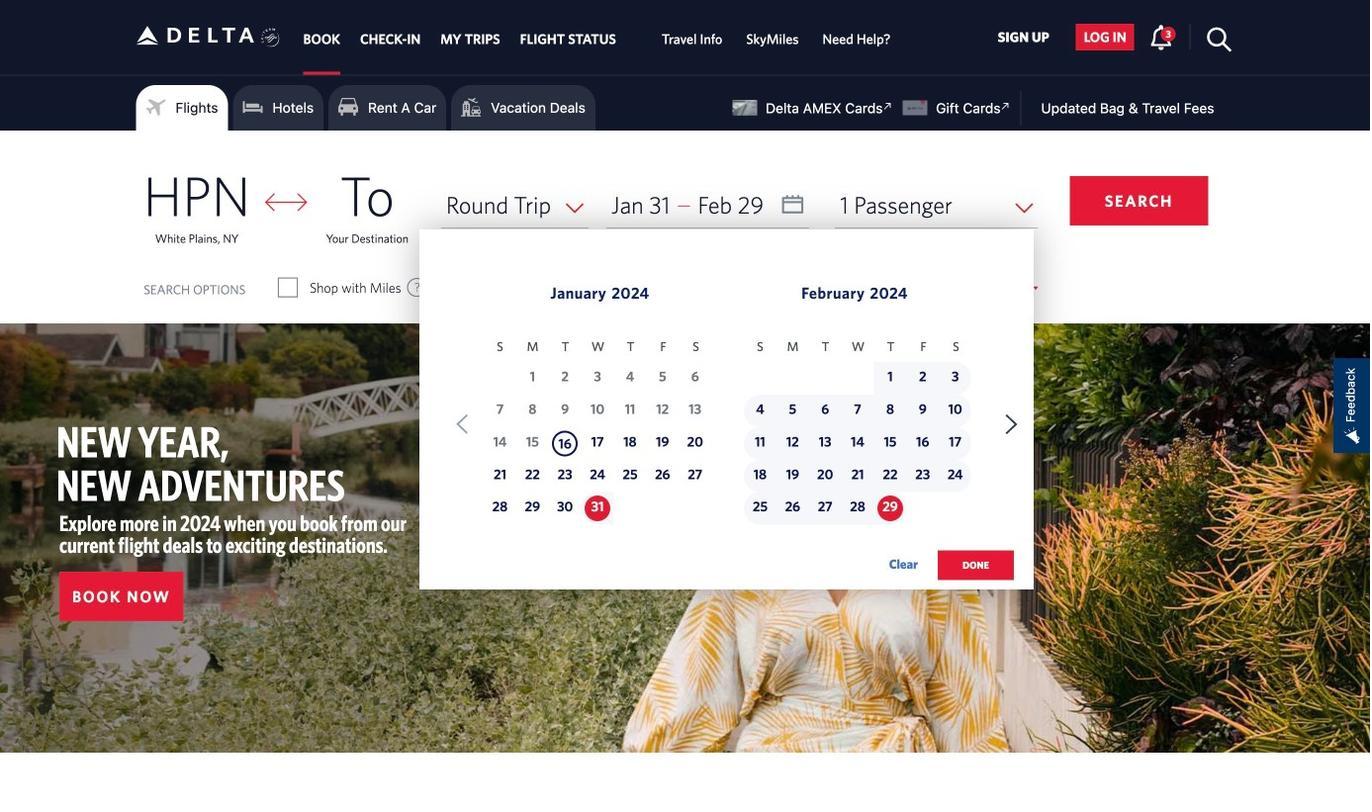 Task type: describe. For each thing, give the bounding box(es) containing it.
delta air lines image
[[136, 4, 255, 66]]

skyteam image
[[261, 7, 280, 68]]

calendar expanded, use arrow keys to select date application
[[419, 230, 1034, 601]]



Task type: vqa. For each thing, say whether or not it's contained in the screenshot.
tab list
yes



Task type: locate. For each thing, give the bounding box(es) containing it.
tab panel
[[0, 131, 1370, 601]]

this link opens another site in a new window that may not follow the same accessibility policies as delta air lines. image
[[997, 97, 1015, 116]]

None field
[[441, 182, 589, 228], [835, 182, 1038, 228], [441, 182, 589, 228], [835, 182, 1038, 228]]

None checkbox
[[279, 278, 297, 298], [632, 278, 650, 298], [279, 278, 297, 298], [632, 278, 650, 298]]

tab list
[[293, 0, 903, 75]]

None text field
[[606, 182, 810, 228]]

this link opens another site in a new window that may not follow the same accessibility policies as delta air lines. image
[[879, 97, 898, 116]]



